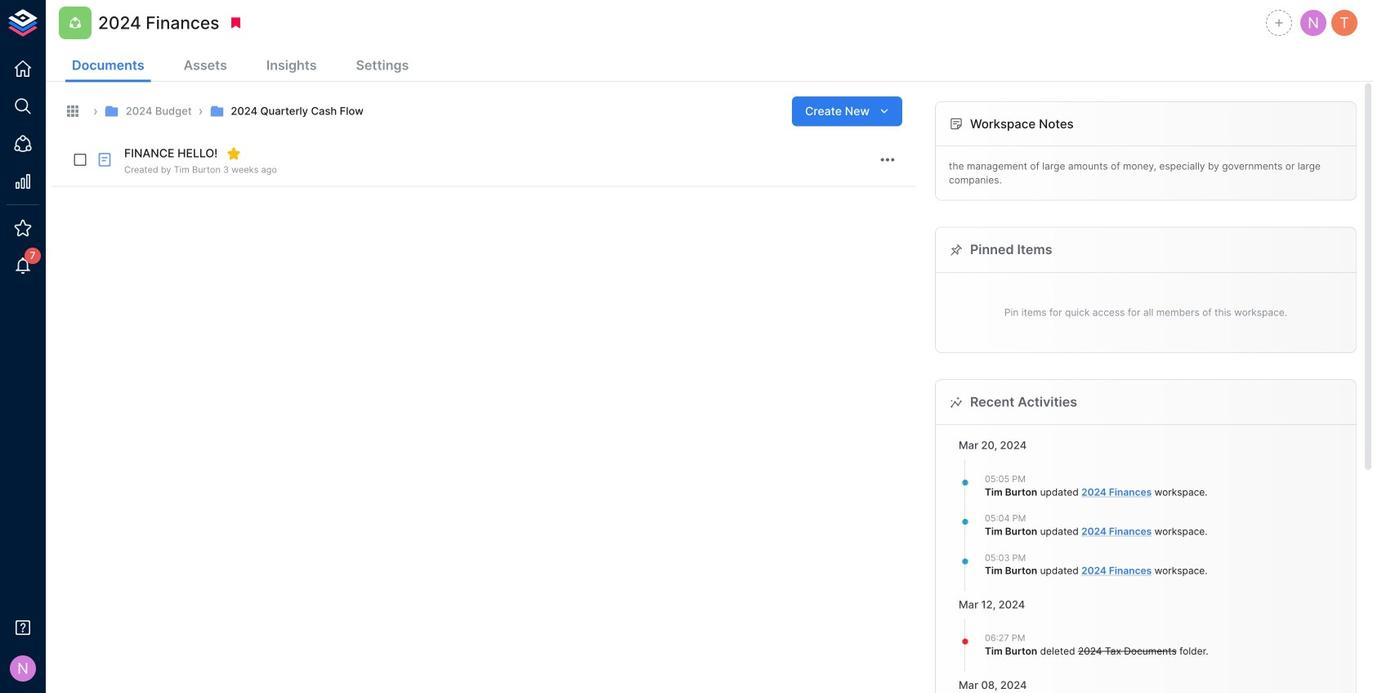 Task type: vqa. For each thing, say whether or not it's contained in the screenshot.
"group"
no



Task type: describe. For each thing, give the bounding box(es) containing it.
remove favorite image
[[227, 146, 241, 161]]

remove bookmark image
[[228, 16, 243, 30]]



